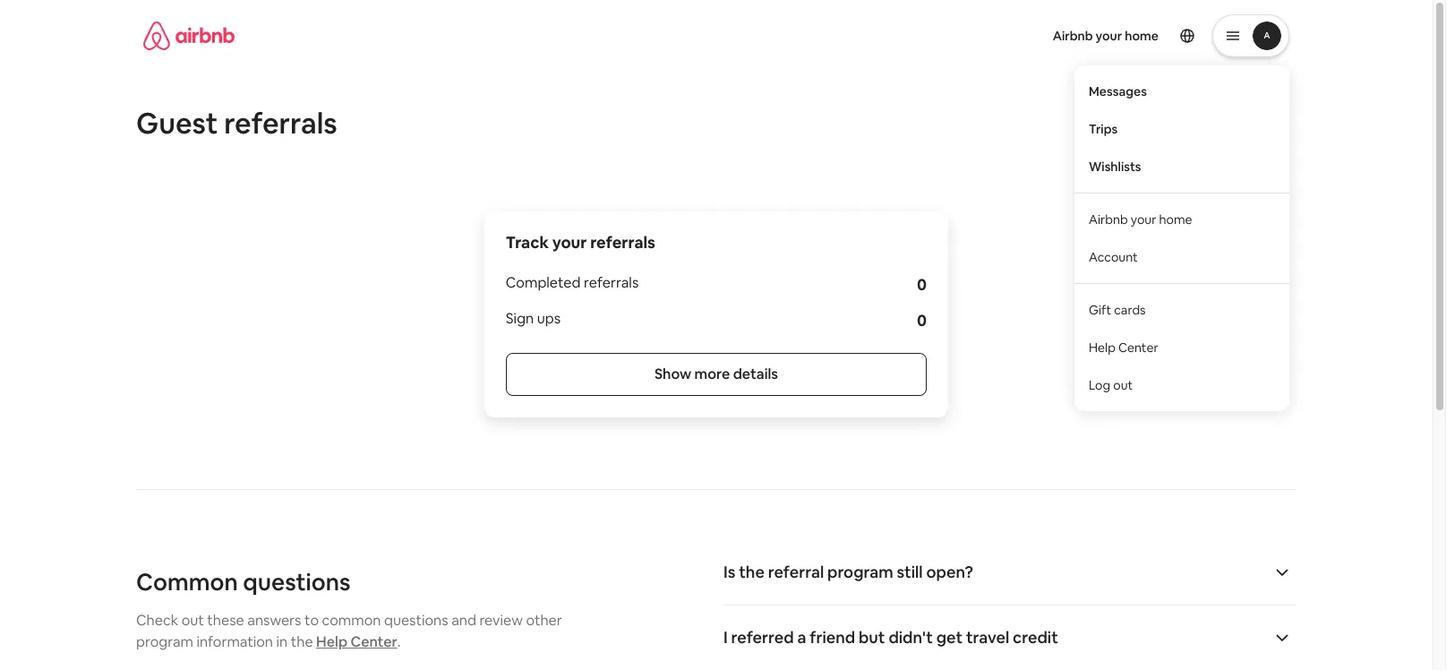Task type: vqa. For each thing, say whether or not it's contained in the screenshot.
May
no



Task type: describe. For each thing, give the bounding box(es) containing it.
friend
[[810, 627, 856, 648]]

center for help center
[[1119, 339, 1159, 355]]

0 horizontal spatial help center link
[[316, 632, 398, 651]]

i
[[724, 627, 728, 648]]

help center .
[[316, 632, 401, 651]]

more
[[695, 365, 730, 383]]

a
[[798, 627, 807, 648]]

your for topmost the 'airbnb your home' link
[[1096, 28, 1123, 44]]

i referred a friend but didn't get travel credit
[[724, 627, 1059, 648]]

program inside check out these answers to common questions and review other program information in the
[[136, 632, 194, 651]]

gift cards
[[1089, 302, 1146, 318]]

and
[[452, 611, 476, 630]]

center for help center .
[[351, 632, 398, 651]]

1 vertical spatial home
[[1160, 211, 1193, 227]]

still
[[897, 562, 923, 582]]

to
[[305, 611, 319, 630]]

0 vertical spatial questions
[[243, 567, 351, 597]]

common
[[136, 567, 238, 597]]

trips
[[1089, 121, 1118, 137]]

sign ups
[[506, 309, 561, 328]]

2 0 from the top
[[917, 310, 927, 331]]

credit
[[1013, 627, 1059, 648]]

questions inside check out these answers to common questions and review other program information in the
[[384, 611, 448, 630]]

i referred a friend but didn't get travel credit button
[[724, 627, 1297, 649]]

referrals for guest referrals
[[224, 105, 337, 142]]

referred
[[731, 627, 794, 648]]

profile element
[[738, 0, 1290, 411]]

your for the 'airbnb your home' link to the bottom
[[1131, 211, 1157, 227]]

answers
[[247, 611, 301, 630]]

airbnb your home for the 'airbnb your home' link to the bottom
[[1089, 211, 1193, 227]]

is the referral program still open?
[[724, 562, 974, 582]]

travel
[[966, 627, 1010, 648]]

log
[[1089, 377, 1111, 393]]

wishlists link
[[1075, 147, 1290, 185]]

out for log
[[1114, 377, 1133, 393]]

cards
[[1115, 302, 1146, 318]]

sign
[[506, 309, 534, 328]]

didn't
[[889, 627, 933, 648]]

other
[[526, 611, 562, 630]]

show more details button
[[506, 353, 927, 396]]

account
[[1089, 249, 1138, 265]]

guest
[[136, 105, 218, 142]]

1 vertical spatial airbnb your home link
[[1075, 200, 1290, 238]]

1 0 from the top
[[917, 274, 927, 295]]

log out
[[1089, 377, 1133, 393]]

the inside check out these answers to common questions and review other program information in the
[[291, 632, 313, 651]]



Task type: locate. For each thing, give the bounding box(es) containing it.
completed
[[506, 273, 581, 292]]

help inside profile element
[[1089, 339, 1116, 355]]

common
[[322, 611, 381, 630]]

1 horizontal spatial program
[[828, 562, 894, 582]]

open?
[[927, 562, 974, 582]]

0 horizontal spatial program
[[136, 632, 194, 651]]

check out these answers to common questions and review other program information in the
[[136, 611, 562, 651]]

program inside "button"
[[828, 562, 894, 582]]

1 horizontal spatial the
[[739, 562, 765, 582]]

home
[[1125, 28, 1159, 44], [1160, 211, 1193, 227]]

0
[[917, 274, 927, 295], [917, 310, 927, 331]]

1 horizontal spatial your
[[1096, 28, 1123, 44]]

0 vertical spatial airbnb
[[1053, 28, 1093, 44]]

help center
[[1089, 339, 1159, 355]]

center down "common"
[[351, 632, 398, 651]]

messages
[[1089, 83, 1147, 99]]

0 vertical spatial help
[[1089, 339, 1116, 355]]

1 vertical spatial help center link
[[316, 632, 398, 651]]

1 vertical spatial questions
[[384, 611, 448, 630]]

account link
[[1075, 238, 1290, 276]]

help
[[1089, 339, 1116, 355], [316, 632, 348, 651]]

but
[[859, 627, 886, 648]]

out inside button
[[1114, 377, 1133, 393]]

track
[[506, 232, 549, 253]]

your
[[1096, 28, 1123, 44], [1131, 211, 1157, 227], [552, 232, 587, 253]]

the inside "button"
[[739, 562, 765, 582]]

0 vertical spatial home
[[1125, 28, 1159, 44]]

0 horizontal spatial the
[[291, 632, 313, 651]]

messages link
[[1075, 72, 1290, 110]]

questions up the to
[[243, 567, 351, 597]]

questions up .
[[384, 611, 448, 630]]

show more details
[[655, 365, 778, 383]]

0 vertical spatial your
[[1096, 28, 1123, 44]]

1 vertical spatial your
[[1131, 211, 1157, 227]]

these
[[207, 611, 244, 630]]

out left these
[[182, 611, 204, 630]]

referrals for completed referrals
[[584, 273, 639, 292]]

0 horizontal spatial questions
[[243, 567, 351, 597]]

is the referral program still open? button
[[724, 562, 1297, 583]]

program down check
[[136, 632, 194, 651]]

is
[[724, 562, 736, 582]]

gift
[[1089, 302, 1112, 318]]

2 vertical spatial your
[[552, 232, 587, 253]]

gift cards link
[[1075, 291, 1290, 328]]

0 vertical spatial airbnb your home
[[1053, 28, 1159, 44]]

1 horizontal spatial questions
[[384, 611, 448, 630]]

0 vertical spatial program
[[828, 562, 894, 582]]

common questions
[[136, 567, 351, 597]]

airbnb your home up account
[[1089, 211, 1193, 227]]

track your referrals
[[506, 232, 656, 253]]

.
[[398, 632, 401, 651]]

your up account
[[1131, 211, 1157, 227]]

referrals
[[224, 105, 337, 142], [590, 232, 656, 253], [584, 273, 639, 292]]

1 vertical spatial 0
[[917, 310, 927, 331]]

the right in
[[291, 632, 313, 651]]

help down gift
[[1089, 339, 1116, 355]]

airbnb up account
[[1089, 211, 1128, 227]]

your up completed referrals
[[552, 232, 587, 253]]

out
[[1114, 377, 1133, 393], [182, 611, 204, 630]]

check
[[136, 611, 178, 630]]

help down "common"
[[316, 632, 348, 651]]

your up messages
[[1096, 28, 1123, 44]]

2 horizontal spatial your
[[1131, 211, 1157, 227]]

completed referrals
[[506, 273, 639, 292]]

ups
[[537, 309, 561, 328]]

trips link
[[1075, 110, 1290, 147]]

0 vertical spatial center
[[1119, 339, 1159, 355]]

center inside profile element
[[1119, 339, 1159, 355]]

0 vertical spatial airbnb your home link
[[1042, 17, 1170, 55]]

1 vertical spatial referrals
[[590, 232, 656, 253]]

wishlists
[[1089, 158, 1142, 174]]

1 vertical spatial help
[[316, 632, 348, 651]]

2 vertical spatial referrals
[[584, 273, 639, 292]]

airbnb your home link down wishlists link
[[1075, 200, 1290, 238]]

0 vertical spatial referrals
[[224, 105, 337, 142]]

airbnb your home link up messages
[[1042, 17, 1170, 55]]

0 horizontal spatial center
[[351, 632, 398, 651]]

0 vertical spatial help center link
[[1075, 328, 1290, 366]]

1 horizontal spatial center
[[1119, 339, 1159, 355]]

details
[[733, 365, 778, 383]]

airbnb your home
[[1053, 28, 1159, 44], [1089, 211, 1193, 227]]

help for help center .
[[316, 632, 348, 651]]

1 horizontal spatial help center link
[[1075, 328, 1290, 366]]

in
[[276, 632, 288, 651]]

1 vertical spatial airbnb
[[1089, 211, 1128, 227]]

help for help center
[[1089, 339, 1116, 355]]

program left "still"
[[828, 562, 894, 582]]

airbnb
[[1053, 28, 1093, 44], [1089, 211, 1128, 227]]

0 horizontal spatial out
[[182, 611, 204, 630]]

the right is
[[739, 562, 765, 582]]

1 vertical spatial out
[[182, 611, 204, 630]]

airbnb up messages
[[1053, 28, 1093, 44]]

airbnb your home for topmost the 'airbnb your home' link
[[1053, 28, 1159, 44]]

out for check
[[182, 611, 204, 630]]

help center link down "common"
[[316, 632, 398, 651]]

center
[[1119, 339, 1159, 355], [351, 632, 398, 651]]

home up account link
[[1160, 211, 1193, 227]]

0 horizontal spatial help
[[316, 632, 348, 651]]

referral
[[768, 562, 824, 582]]

program
[[828, 562, 894, 582], [136, 632, 194, 651]]

help center link down cards
[[1075, 328, 1290, 366]]

airbnb your home up messages
[[1053, 28, 1159, 44]]

help center link
[[1075, 328, 1290, 366], [316, 632, 398, 651]]

1 vertical spatial center
[[351, 632, 398, 651]]

questions
[[243, 567, 351, 597], [384, 611, 448, 630]]

airbnb your home link
[[1042, 17, 1170, 55], [1075, 200, 1290, 238]]

0 horizontal spatial your
[[552, 232, 587, 253]]

review
[[480, 611, 523, 630]]

1 vertical spatial airbnb your home
[[1089, 211, 1193, 227]]

0 vertical spatial 0
[[917, 274, 927, 295]]

1 horizontal spatial help
[[1089, 339, 1116, 355]]

center down cards
[[1119, 339, 1159, 355]]

get
[[937, 627, 963, 648]]

the
[[739, 562, 765, 582], [291, 632, 313, 651]]

show
[[655, 365, 692, 383]]

guest referrals
[[136, 105, 337, 142]]

1 horizontal spatial out
[[1114, 377, 1133, 393]]

1 vertical spatial the
[[291, 632, 313, 651]]

1 vertical spatial program
[[136, 632, 194, 651]]

out right 'log'
[[1114, 377, 1133, 393]]

out inside check out these answers to common questions and review other program information in the
[[182, 611, 204, 630]]

home up messages
[[1125, 28, 1159, 44]]

log out button
[[1075, 366, 1290, 404]]

0 vertical spatial the
[[739, 562, 765, 582]]

information
[[197, 632, 273, 651]]

0 vertical spatial out
[[1114, 377, 1133, 393]]



